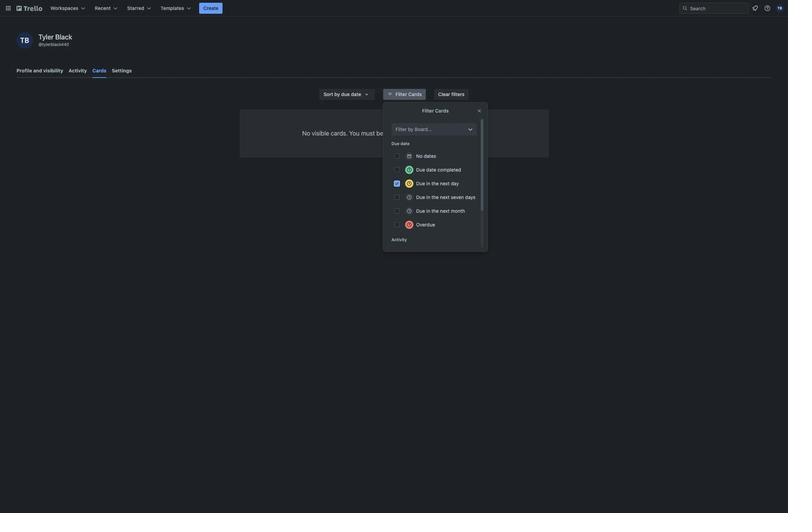 Task type: locate. For each thing, give the bounding box(es) containing it.
due down no dates
[[417, 167, 426, 173]]

to right it on the top right
[[444, 130, 450, 137]]

1 next from the top
[[440, 181, 450, 187]]

the for seven
[[432, 195, 439, 200]]

no left dates
[[417, 153, 423, 159]]

filter
[[396, 91, 407, 97], [423, 108, 434, 114], [396, 127, 407, 132]]

in down due date completed at top right
[[427, 181, 431, 187]]

clear
[[439, 91, 451, 97]]

@
[[39, 42, 42, 47]]

and
[[33, 68, 42, 74]]

1 horizontal spatial to
[[444, 130, 450, 137]]

due for due in the next day
[[417, 181, 426, 187]]

cards right activity link
[[92, 68, 107, 74]]

starred
[[127, 5, 144, 11]]

due down no visible cards. you must be added to a card for it to appear here.
[[392, 141, 400, 146]]

date right due
[[351, 91, 362, 97]]

due for due in the next seven days
[[417, 195, 426, 200]]

primary element
[[0, 0, 789, 17]]

appear
[[451, 130, 471, 137]]

3 next from the top
[[440, 208, 450, 214]]

sort by due date
[[324, 91, 362, 97]]

visibility
[[43, 68, 63, 74]]

1 horizontal spatial no
[[417, 153, 423, 159]]

3 the from the top
[[432, 208, 439, 214]]

starred button
[[123, 3, 155, 14]]

next
[[440, 181, 450, 187], [440, 195, 450, 200], [440, 208, 450, 214]]

tylerblack440
[[42, 42, 69, 47]]

due date
[[392, 141, 410, 146]]

cards down clear
[[436, 108, 449, 114]]

tyler black (tylerblack440) image
[[17, 32, 33, 49]]

the down due date completed at top right
[[432, 181, 439, 187]]

filter cards button
[[384, 89, 426, 100]]

here.
[[472, 130, 486, 137]]

date for due date
[[401, 141, 410, 146]]

activity
[[69, 68, 87, 74], [392, 238, 407, 243]]

2 the from the top
[[432, 195, 439, 200]]

0 vertical spatial no
[[303, 130, 311, 137]]

1 vertical spatial next
[[440, 195, 450, 200]]

close popover image
[[477, 108, 483, 114]]

1 vertical spatial in
[[427, 195, 431, 200]]

no dates
[[417, 153, 437, 159]]

1 vertical spatial filter cards
[[423, 108, 449, 114]]

cards left clear
[[409, 91, 422, 97]]

recent
[[95, 5, 111, 11]]

due in the next month
[[417, 208, 465, 214]]

0 vertical spatial date
[[351, 91, 362, 97]]

clear filters button
[[435, 89, 469, 100]]

the down 'due in the next day'
[[432, 195, 439, 200]]

date inside popup button
[[351, 91, 362, 97]]

1 vertical spatial cards
[[409, 91, 422, 97]]

seven
[[451, 195, 464, 200]]

0 horizontal spatial activity
[[69, 68, 87, 74]]

date down dates
[[427, 167, 437, 173]]

0 horizontal spatial no
[[303, 130, 311, 137]]

3 in from the top
[[427, 208, 431, 214]]

2 in from the top
[[427, 195, 431, 200]]

added
[[385, 130, 403, 137]]

no left visible
[[303, 130, 311, 137]]

date
[[351, 91, 362, 97], [401, 141, 410, 146], [427, 167, 437, 173]]

due down due date completed at top right
[[417, 181, 426, 187]]

next left month
[[440, 208, 450, 214]]

1 horizontal spatial date
[[401, 141, 410, 146]]

2 vertical spatial next
[[440, 208, 450, 214]]

0 horizontal spatial cards
[[92, 68, 107, 74]]

due date completed
[[417, 167, 462, 173]]

2 next from the top
[[440, 195, 450, 200]]

cards
[[92, 68, 107, 74], [409, 91, 422, 97], [436, 108, 449, 114]]

next for seven
[[440, 195, 450, 200]]

2 vertical spatial filter
[[396, 127, 407, 132]]

board...
[[415, 127, 432, 132]]

due
[[392, 141, 400, 146], [417, 167, 426, 173], [417, 181, 426, 187], [417, 195, 426, 200], [417, 208, 426, 214]]

by left the card
[[408, 127, 414, 132]]

by left due
[[335, 91, 340, 97]]

0 horizontal spatial to
[[404, 130, 410, 137]]

1 vertical spatial no
[[417, 153, 423, 159]]

no
[[303, 130, 311, 137], [417, 153, 423, 159]]

next left day
[[440, 181, 450, 187]]

date for due date completed
[[427, 167, 437, 173]]

the up overdue at right
[[432, 208, 439, 214]]

month
[[451, 208, 465, 214]]

Search field
[[689, 3, 749, 13]]

no visible cards. you must be added to a card for it to appear here.
[[303, 130, 486, 137]]

2 horizontal spatial cards
[[436, 108, 449, 114]]

0 vertical spatial filter cards
[[396, 91, 422, 97]]

to left a
[[404, 130, 410, 137]]

0 vertical spatial cards
[[92, 68, 107, 74]]

0 horizontal spatial filter cards
[[396, 91, 422, 97]]

1 vertical spatial date
[[401, 141, 410, 146]]

by inside popup button
[[335, 91, 340, 97]]

in down 'due in the next day'
[[427, 195, 431, 200]]

no for no visible cards. you must be added to a card for it to appear here.
[[303, 130, 311, 137]]

0 vertical spatial by
[[335, 91, 340, 97]]

2 vertical spatial in
[[427, 208, 431, 214]]

1 horizontal spatial cards
[[409, 91, 422, 97]]

1 vertical spatial by
[[408, 127, 414, 132]]

workspaces button
[[46, 3, 89, 14]]

0 horizontal spatial by
[[335, 91, 340, 97]]

date down no visible cards. you must be added to a card for it to appear here.
[[401, 141, 410, 146]]

2 vertical spatial date
[[427, 167, 437, 173]]

a
[[412, 130, 415, 137]]

in
[[427, 181, 431, 187], [427, 195, 431, 200], [427, 208, 431, 214]]

0 vertical spatial in
[[427, 181, 431, 187]]

in for due in the next day
[[427, 181, 431, 187]]

1 the from the top
[[432, 181, 439, 187]]

next left seven
[[440, 195, 450, 200]]

visible
[[312, 130, 329, 137]]

create button
[[199, 3, 223, 14]]

templates button
[[157, 3, 195, 14]]

by
[[335, 91, 340, 97], [408, 127, 414, 132]]

0 vertical spatial activity
[[69, 68, 87, 74]]

cards.
[[331, 130, 348, 137]]

profile
[[17, 68, 32, 74]]

black
[[55, 33, 72, 41]]

by for sort
[[335, 91, 340, 97]]

tyler
[[39, 33, 54, 41]]

0 vertical spatial filter
[[396, 91, 407, 97]]

1 in from the top
[[427, 181, 431, 187]]

0 vertical spatial next
[[440, 181, 450, 187]]

filter by board...
[[396, 127, 432, 132]]

1 vertical spatial activity
[[392, 238, 407, 243]]

must
[[361, 130, 375, 137]]

2 vertical spatial the
[[432, 208, 439, 214]]

1 horizontal spatial by
[[408, 127, 414, 132]]

filter cards
[[396, 91, 422, 97], [423, 108, 449, 114]]

due down 'due in the next day'
[[417, 195, 426, 200]]

due up overdue at right
[[417, 208, 426, 214]]

1 to from the left
[[404, 130, 410, 137]]

completed
[[438, 167, 462, 173]]

2 to from the left
[[444, 130, 450, 137]]

2 horizontal spatial date
[[427, 167, 437, 173]]

due in the next seven days
[[417, 195, 476, 200]]

settings link
[[112, 65, 132, 77]]

recent button
[[91, 3, 122, 14]]

the
[[432, 181, 439, 187], [432, 195, 439, 200], [432, 208, 439, 214]]

to
[[404, 130, 410, 137], [444, 130, 450, 137]]

0 vertical spatial the
[[432, 181, 439, 187]]

1 vertical spatial the
[[432, 195, 439, 200]]

in up overdue at right
[[427, 208, 431, 214]]

0 horizontal spatial date
[[351, 91, 362, 97]]

you
[[350, 130, 360, 137]]



Task type: vqa. For each thing, say whether or not it's contained in the screenshot.
the Tyler Black @ tylerblack440
yes



Task type: describe. For each thing, give the bounding box(es) containing it.
2 vertical spatial cards
[[436, 108, 449, 114]]

it
[[439, 130, 443, 137]]

activity link
[[69, 65, 87, 77]]

dates
[[424, 153, 437, 159]]

sort
[[324, 91, 334, 97]]

cards inside filter cards 'button'
[[409, 91, 422, 97]]

overdue
[[417, 222, 436, 228]]

day
[[451, 181, 459, 187]]

cards link
[[92, 65, 107, 78]]

filter inside 'button'
[[396, 91, 407, 97]]

due
[[342, 91, 350, 97]]

profile and visibility
[[17, 68, 63, 74]]

templates
[[161, 5, 184, 11]]

sort by due date button
[[320, 89, 375, 100]]

the for month
[[432, 208, 439, 214]]

due for due in the next month
[[417, 208, 426, 214]]

due in the next day
[[417, 181, 459, 187]]

be
[[377, 130, 384, 137]]

settings
[[112, 68, 132, 74]]

filters
[[452, 91, 465, 97]]

clear filters
[[439, 91, 465, 97]]

open information menu image
[[765, 5, 772, 12]]

create
[[204, 5, 219, 11]]

tyler black (tylerblack440) image
[[777, 4, 785, 12]]

1 horizontal spatial filter cards
[[423, 108, 449, 114]]

due for due date completed
[[417, 167, 426, 173]]

card
[[416, 130, 429, 137]]

for
[[430, 130, 438, 137]]

profile and visibility link
[[17, 65, 63, 77]]

in for due in the next month
[[427, 208, 431, 214]]

1 horizontal spatial activity
[[392, 238, 407, 243]]

back to home image
[[17, 3, 42, 14]]

workspaces
[[51, 5, 78, 11]]

due for due date
[[392, 141, 400, 146]]

the for day
[[432, 181, 439, 187]]

1 vertical spatial filter
[[423, 108, 434, 114]]

filter cards inside 'button'
[[396, 91, 422, 97]]

next for day
[[440, 181, 450, 187]]

search image
[[683, 6, 689, 11]]

days
[[466, 195, 476, 200]]

0 notifications image
[[752, 4, 760, 12]]

in for due in the next seven days
[[427, 195, 431, 200]]

no for no dates
[[417, 153, 423, 159]]

tyler black @ tylerblack440
[[39, 33, 72, 47]]

next for month
[[440, 208, 450, 214]]

by for filter
[[408, 127, 414, 132]]



